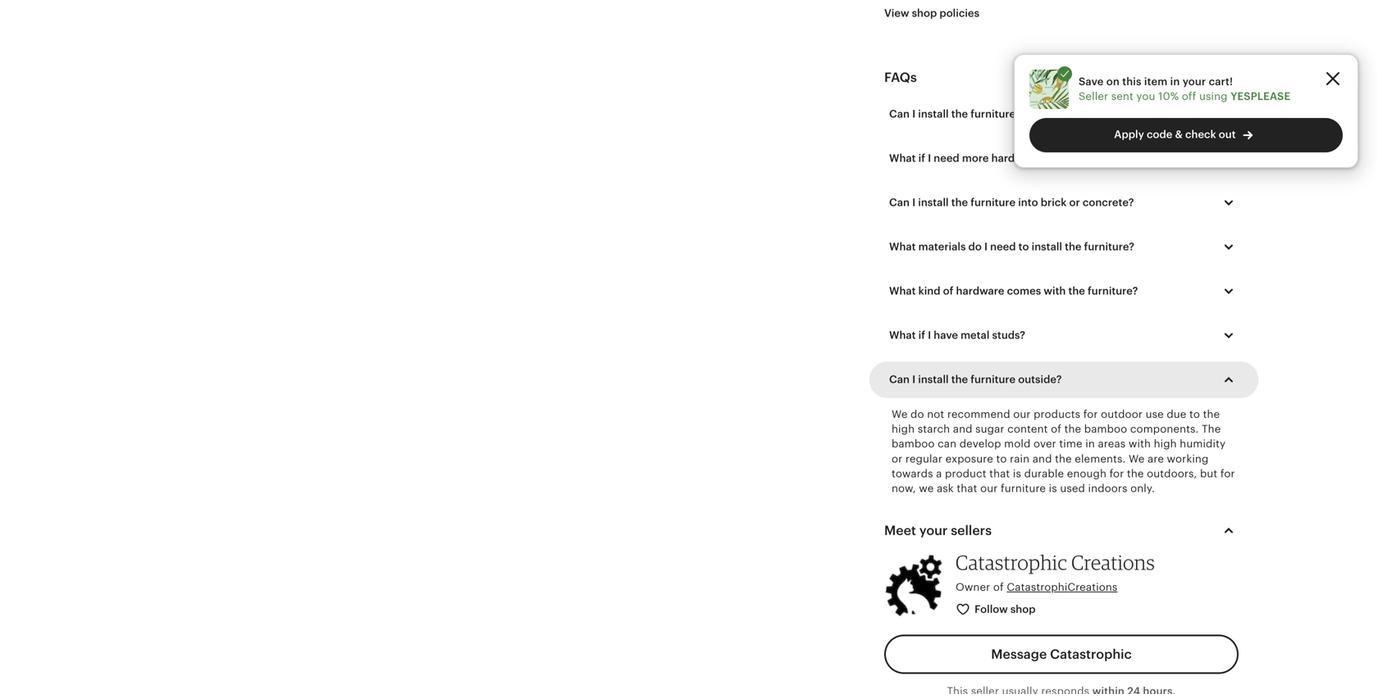 Task type: describe. For each thing, give the bounding box(es) containing it.
i left have
[[928, 330, 931, 342]]

humidity
[[1180, 438, 1226, 451]]

0 vertical spatial our
[[1013, 408, 1031, 421]]

sugar
[[976, 423, 1005, 436]]

catastrophicreations
[[1007, 582, 1118, 594]]

furniture for into
[[971, 197, 1016, 209]]

0 horizontal spatial and
[[953, 423, 973, 436]]

what if i have metal studs?
[[889, 330, 1026, 342]]

you
[[1137, 90, 1156, 103]]

we do not recommend our products for outdoor use due to the high starch and sugar content of the bamboo components. the bamboo can develop mold over time in areas with high humidity or regular exposure to rain and the elements. we are working towards a product that is durable enough for the outdoors, but for now, we ask that our furniture is used indoors only.
[[892, 408, 1235, 495]]

used
[[1060, 483, 1085, 495]]

we
[[919, 483, 934, 495]]

not
[[927, 408, 945, 421]]

2 horizontal spatial for
[[1221, 468, 1235, 480]]

other
[[1072, 108, 1100, 120]]

install for can i install the furniture outside?
[[918, 374, 949, 386]]

with inside dropdown button
[[1044, 285, 1066, 298]]

more
[[962, 152, 989, 165]]

what if i have metal studs? button
[[877, 319, 1251, 353]]

areas
[[1098, 438, 1126, 451]]

now,
[[892, 483, 916, 495]]

catastrophic inside catastrophic creations owner of catastrophicreations
[[956, 551, 1067, 575]]

outside?
[[1018, 374, 1062, 386]]

the up the time
[[1065, 423, 1081, 436]]

owner
[[956, 582, 991, 594]]

components.
[[1130, 423, 1199, 436]]

meet your sellers button
[[870, 511, 1254, 551]]

sellers
[[951, 524, 992, 539]]

what kind of hardware comes with the furniture?
[[889, 285, 1138, 298]]

this
[[1123, 75, 1142, 88]]

meet your sellers
[[884, 524, 992, 539]]

2 horizontal spatial to
[[1190, 408, 1200, 421]]

ask
[[937, 483, 954, 495]]

can i install the furniture outside? button
[[877, 363, 1251, 397]]

only.
[[1131, 483, 1155, 495]]

code
[[1147, 128, 1173, 141]]

what for what kind of hardware comes with the furniture?
[[889, 285, 916, 298]]

can i install the furniture into brick or concrete?
[[889, 197, 1134, 209]]

the down what if i need more hardware?
[[951, 197, 968, 209]]

durable
[[1024, 468, 1064, 480]]

have
[[934, 330, 958, 342]]

the down can i install the furniture into brick or concrete? dropdown button at right
[[1065, 241, 1082, 253]]

off
[[1182, 90, 1197, 103]]

shop for follow
[[1011, 604, 1036, 616]]

what if i need more hardware?
[[889, 152, 1045, 165]]

working
[[1167, 453, 1209, 465]]

can i install the furniture outside?
[[889, 374, 1062, 386]]

the down what materials do i need to install the furniture? dropdown button
[[1069, 285, 1085, 298]]

to inside what materials do i need to install the furniture? dropdown button
[[1019, 241, 1029, 253]]

view
[[884, 7, 909, 19]]

1 vertical spatial furniture?
[[1088, 285, 1138, 298]]

elements.
[[1075, 453, 1126, 465]]

hardware
[[956, 285, 1005, 298]]

item
[[1144, 75, 1168, 88]]

use
[[1146, 408, 1164, 421]]

apply
[[1114, 128, 1144, 141]]

1 vertical spatial bamboo
[[892, 438, 935, 451]]

catastrophic creations image
[[884, 555, 946, 617]]

0 vertical spatial is
[[1013, 468, 1021, 480]]

starch
[[918, 423, 950, 436]]

catastrophic creations owner of catastrophicreations
[[956, 551, 1155, 594]]

follow
[[975, 604, 1008, 616]]

policies
[[940, 7, 980, 19]]

metal
[[961, 330, 990, 342]]

what kind of hardware comes with the furniture? button
[[877, 274, 1251, 309]]

the down the time
[[1055, 453, 1072, 465]]

develop
[[960, 438, 1001, 451]]

the up recommend
[[951, 374, 968, 386]]

product
[[945, 468, 987, 480]]

message catastrophic button
[[884, 636, 1239, 675]]

0 horizontal spatial our
[[980, 483, 998, 495]]

recommend
[[947, 408, 1011, 421]]

enough
[[1067, 468, 1107, 480]]

install for can i install the furniture facing the other way?
[[918, 108, 949, 120]]

check
[[1186, 128, 1216, 141]]

exposure
[[946, 453, 993, 465]]

of inside catastrophic creations owner of catastrophicreations
[[993, 582, 1004, 594]]

brick
[[1041, 197, 1067, 209]]

but
[[1200, 468, 1218, 480]]

2 vertical spatial to
[[996, 453, 1007, 465]]

0 horizontal spatial for
[[1084, 408, 1098, 421]]

do inside we do not recommend our products for outdoor use due to the high starch and sugar content of the bamboo components. the bamboo can develop mold over time in areas with high humidity or regular exposure to rain and the elements. we are working towards a product that is durable enough for the outdoors, but for now, we ask that our furniture is used indoors only.
[[911, 408, 924, 421]]

yesplease
[[1231, 90, 1291, 103]]

using
[[1199, 90, 1228, 103]]

can i install the furniture facing the other way?
[[889, 108, 1128, 120]]

i up what if i need more hardware?
[[912, 108, 916, 120]]

apply code & check out
[[1114, 128, 1236, 141]]

i right materials
[[984, 241, 988, 253]]

view shop policies button
[[872, 0, 992, 28]]

facing
[[1018, 108, 1051, 120]]

1 horizontal spatial we
[[1129, 453, 1145, 465]]

1 vertical spatial high
[[1154, 438, 1177, 451]]

what for what materials do i need to install the furniture?
[[889, 241, 916, 253]]

your inside "save on this item in your cart! seller sent you 10% off using yesplease"
[[1183, 75, 1206, 88]]

in inside we do not recommend our products for outdoor use due to the high starch and sugar content of the bamboo components. the bamboo can develop mold over time in areas with high humidity or regular exposure to rain and the elements. we are working towards a product that is durable enough for the outdoors, but for now, we ask that our furniture is used indoors only.
[[1086, 438, 1095, 451]]

outdoors,
[[1147, 468, 1197, 480]]

i down what if i need more hardware?
[[912, 197, 916, 209]]

0 vertical spatial furniture?
[[1084, 241, 1135, 253]]

1 vertical spatial and
[[1033, 453, 1052, 465]]

save
[[1079, 75, 1104, 88]]

of inside we do not recommend our products for outdoor use due to the high starch and sugar content of the bamboo components. the bamboo can develop mold over time in areas with high humidity or regular exposure to rain and the elements. we are working towards a product that is durable enough for the outdoors, but for now, we ask that our furniture is used indoors only.
[[1051, 423, 1062, 436]]

if for have
[[919, 330, 925, 342]]

comes
[[1007, 285, 1041, 298]]

can for can i install the furniture facing the other way?
[[889, 108, 910, 120]]

out
[[1219, 128, 1236, 141]]

&
[[1175, 128, 1183, 141]]



Task type: vqa. For each thing, say whether or not it's contained in the screenshot.
with
yes



Task type: locate. For each thing, give the bounding box(es) containing it.
need left more
[[934, 152, 960, 165]]

1 horizontal spatial to
[[1019, 241, 1029, 253]]

0 horizontal spatial of
[[943, 285, 954, 298]]

need inside dropdown button
[[990, 241, 1016, 253]]

1 vertical spatial or
[[892, 453, 903, 465]]

cart!
[[1209, 75, 1233, 88]]

1 horizontal spatial in
[[1170, 75, 1180, 88]]

0 vertical spatial catastrophic
[[956, 551, 1067, 575]]

0 vertical spatial if
[[919, 152, 925, 165]]

regular
[[906, 453, 943, 465]]

0 vertical spatial can
[[889, 108, 910, 120]]

1 vertical spatial shop
[[1011, 604, 1036, 616]]

1 horizontal spatial our
[[1013, 408, 1031, 421]]

i inside 'dropdown button'
[[928, 152, 931, 165]]

and up can
[[953, 423, 973, 436]]

with up are
[[1129, 438, 1151, 451]]

your right meet
[[920, 524, 948, 539]]

1 vertical spatial can
[[889, 197, 910, 209]]

can up what if i need more hardware?
[[889, 108, 910, 120]]

0 horizontal spatial we
[[892, 408, 908, 421]]

for right but
[[1221, 468, 1235, 480]]

what inside what if i need more hardware? 'dropdown button'
[[889, 152, 916, 165]]

0 vertical spatial shop
[[912, 7, 937, 19]]

the up the
[[1203, 408, 1220, 421]]

1 horizontal spatial bamboo
[[1084, 423, 1128, 436]]

towards
[[892, 468, 933, 480]]

1 horizontal spatial need
[[990, 241, 1016, 253]]

meet
[[884, 524, 916, 539]]

we left not
[[892, 408, 908, 421]]

1 vertical spatial our
[[980, 483, 998, 495]]

what for what if i need more hardware?
[[889, 152, 916, 165]]

0 horizontal spatial with
[[1044, 285, 1066, 298]]

1 horizontal spatial your
[[1183, 75, 1206, 88]]

bamboo up regular
[[892, 438, 935, 451]]

1 vertical spatial your
[[920, 524, 948, 539]]

or
[[1069, 197, 1080, 209], [892, 453, 903, 465]]

furniture left into
[[971, 197, 1016, 209]]

1 vertical spatial that
[[957, 483, 978, 495]]

1 horizontal spatial is
[[1049, 483, 1057, 495]]

1 what from the top
[[889, 152, 916, 165]]

creations
[[1072, 551, 1155, 575]]

what left have
[[889, 330, 916, 342]]

or inside we do not recommend our products for outdoor use due to the high starch and sugar content of the bamboo components. the bamboo can develop mold over time in areas with high humidity or regular exposure to rain and the elements. we are working towards a product that is durable enough for the outdoors, but for now, we ask that our furniture is used indoors only.
[[892, 453, 903, 465]]

0 horizontal spatial shop
[[912, 7, 937, 19]]

0 vertical spatial we
[[892, 408, 908, 421]]

can down what if i have metal studs?
[[889, 374, 910, 386]]

1 vertical spatial in
[[1086, 438, 1095, 451]]

bamboo up areas
[[1084, 423, 1128, 436]]

0 horizontal spatial in
[[1086, 438, 1095, 451]]

with inside we do not recommend our products for outdoor use due to the high starch and sugar content of the bamboo components. the bamboo can develop mold over time in areas with high humidity or regular exposure to rain and the elements. we are working towards a product that is durable enough for the outdoors, but for now, we ask that our furniture is used indoors only.
[[1129, 438, 1151, 451]]

0 horizontal spatial need
[[934, 152, 960, 165]]

of
[[943, 285, 954, 298], [1051, 423, 1062, 436], [993, 582, 1004, 594]]

can i install the furniture into brick or concrete? button
[[877, 186, 1251, 220]]

that down product
[[957, 483, 978, 495]]

of up 'follow shop' button
[[993, 582, 1004, 594]]

to
[[1019, 241, 1029, 253], [1190, 408, 1200, 421], [996, 453, 1007, 465]]

follow shop button
[[943, 595, 1050, 626]]

the left "other"
[[1053, 108, 1070, 120]]

0 horizontal spatial your
[[920, 524, 948, 539]]

high down components.
[[1154, 438, 1177, 451]]

or up towards
[[892, 453, 903, 465]]

1 horizontal spatial and
[[1033, 453, 1052, 465]]

for left outdoor
[[1084, 408, 1098, 421]]

of down products in the right bottom of the page
[[1051, 423, 1062, 436]]

0 vertical spatial need
[[934, 152, 960, 165]]

what for what if i have metal studs?
[[889, 330, 916, 342]]

of right the kind
[[943, 285, 954, 298]]

are
[[1148, 453, 1164, 465]]

0 vertical spatial do
[[969, 241, 982, 253]]

1 vertical spatial if
[[919, 330, 925, 342]]

what inside what if i have metal studs? dropdown button
[[889, 330, 916, 342]]

install for can i install the furniture into brick or concrete?
[[918, 197, 949, 209]]

a
[[936, 468, 942, 480]]

1 horizontal spatial with
[[1129, 438, 1151, 451]]

view shop policies
[[884, 7, 980, 19]]

is down 'rain'
[[1013, 468, 1021, 480]]

i down what if i have metal studs?
[[912, 374, 916, 386]]

that down 'rain'
[[990, 468, 1010, 480]]

furniture for outside?
[[971, 374, 1016, 386]]

1 horizontal spatial high
[[1154, 438, 1177, 451]]

content
[[1008, 423, 1048, 436]]

1 horizontal spatial that
[[990, 468, 1010, 480]]

0 vertical spatial to
[[1019, 241, 1029, 253]]

2 what from the top
[[889, 241, 916, 253]]

1 horizontal spatial do
[[969, 241, 982, 253]]

1 vertical spatial is
[[1049, 483, 1057, 495]]

catastrophicreations link
[[1007, 582, 1118, 594]]

0 vertical spatial high
[[892, 423, 915, 436]]

furniture down durable
[[1001, 483, 1046, 495]]

studs?
[[992, 330, 1026, 342]]

to right due
[[1190, 408, 1200, 421]]

outdoor
[[1101, 408, 1143, 421]]

and up durable
[[1033, 453, 1052, 465]]

or right brick
[[1069, 197, 1080, 209]]

install up what if i need more hardware?
[[918, 108, 949, 120]]

0 horizontal spatial bamboo
[[892, 438, 935, 451]]

furniture?
[[1084, 241, 1135, 253], [1088, 285, 1138, 298]]

shop right follow
[[1011, 604, 1036, 616]]

or inside dropdown button
[[1069, 197, 1080, 209]]

do inside dropdown button
[[969, 241, 982, 253]]

we left are
[[1129, 453, 1145, 465]]

furniture for facing
[[971, 108, 1016, 120]]

install
[[918, 108, 949, 120], [918, 197, 949, 209], [1032, 241, 1062, 253], [918, 374, 949, 386]]

2 horizontal spatial of
[[1051, 423, 1062, 436]]

products
[[1034, 408, 1081, 421]]

follow shop
[[975, 604, 1036, 616]]

way?
[[1103, 108, 1128, 120]]

catastrophic
[[956, 551, 1067, 575], [1050, 648, 1132, 663]]

2 vertical spatial of
[[993, 582, 1004, 594]]

1 vertical spatial need
[[990, 241, 1016, 253]]

i
[[912, 108, 916, 120], [928, 152, 931, 165], [912, 197, 916, 209], [984, 241, 988, 253], [928, 330, 931, 342], [912, 374, 916, 386]]

seller
[[1079, 90, 1109, 103]]

what materials do i need to install the furniture?
[[889, 241, 1135, 253]]

if left more
[[919, 152, 925, 165]]

can down what if i need more hardware?
[[889, 197, 910, 209]]

high left starch
[[892, 423, 915, 436]]

can for can i install the furniture outside?
[[889, 374, 910, 386]]

kind
[[919, 285, 941, 298]]

10%
[[1159, 90, 1179, 103]]

for up "indoors"
[[1110, 468, 1124, 480]]

the
[[951, 108, 968, 120], [1053, 108, 1070, 120], [951, 197, 968, 209], [1065, 241, 1082, 253], [1069, 285, 1085, 298], [951, 374, 968, 386], [1203, 408, 1220, 421], [1065, 423, 1081, 436], [1055, 453, 1072, 465], [1127, 468, 1144, 480]]

0 vertical spatial or
[[1069, 197, 1080, 209]]

4 what from the top
[[889, 330, 916, 342]]

3 what from the top
[[889, 285, 916, 298]]

what materials do i need to install the furniture? button
[[877, 230, 1251, 264]]

shop inside "button"
[[912, 7, 937, 19]]

need inside 'dropdown button'
[[934, 152, 960, 165]]

over
[[1034, 438, 1057, 451]]

on
[[1107, 75, 1120, 88]]

in up elements.
[[1086, 438, 1095, 451]]

what left the kind
[[889, 285, 916, 298]]

can for can i install the furniture into brick or concrete?
[[889, 197, 910, 209]]

need down the 'can i install the furniture into brick or concrete?'
[[990, 241, 1016, 253]]

save on this item in your cart! seller sent you 10% off using yesplease
[[1079, 75, 1291, 103]]

do
[[969, 241, 982, 253], [911, 408, 924, 421]]

in
[[1170, 75, 1180, 88], [1086, 438, 1095, 451]]

if left have
[[919, 330, 925, 342]]

1 horizontal spatial shop
[[1011, 604, 1036, 616]]

1 if from the top
[[919, 152, 925, 165]]

3 can from the top
[[889, 374, 910, 386]]

materials
[[919, 241, 966, 253]]

do left not
[[911, 408, 924, 421]]

1 horizontal spatial or
[[1069, 197, 1080, 209]]

0 vertical spatial your
[[1183, 75, 1206, 88]]

with
[[1044, 285, 1066, 298], [1129, 438, 1151, 451]]

our
[[1013, 408, 1031, 421], [980, 483, 998, 495]]

rain
[[1010, 453, 1030, 465]]

furniture? down what materials do i need to install the furniture? dropdown button
[[1088, 285, 1138, 298]]

catastrophic inside message catastrophic 'button'
[[1050, 648, 1132, 663]]

in inside "save on this item in your cart! seller sent you 10% off using yesplease"
[[1170, 75, 1180, 88]]

1 vertical spatial to
[[1190, 408, 1200, 421]]

i left more
[[928, 152, 931, 165]]

1 horizontal spatial for
[[1110, 468, 1124, 480]]

furniture inside we do not recommend our products for outdoor use due to the high starch and sugar content of the bamboo components. the bamboo can develop mold over time in areas with high humidity or regular exposure to rain and the elements. we are working towards a product that is durable enough for the outdoors, but for now, we ask that our furniture is used indoors only.
[[1001, 483, 1046, 495]]

0 horizontal spatial that
[[957, 483, 978, 495]]

to left 'rain'
[[996, 453, 1007, 465]]

do right materials
[[969, 241, 982, 253]]

can i install the furniture facing the other way? button
[[877, 97, 1251, 132]]

0 horizontal spatial is
[[1013, 468, 1021, 480]]

the up what if i need more hardware?
[[951, 108, 968, 120]]

furniture left facing
[[971, 108, 1016, 120]]

1 vertical spatial do
[[911, 408, 924, 421]]

hardware?
[[992, 152, 1045, 165]]

0 vertical spatial in
[[1170, 75, 1180, 88]]

mold
[[1004, 438, 1031, 451]]

0 vertical spatial and
[[953, 423, 973, 436]]

install up materials
[[918, 197, 949, 209]]

2 can from the top
[[889, 197, 910, 209]]

0 horizontal spatial or
[[892, 453, 903, 465]]

what if i need more hardware? button
[[877, 141, 1251, 176]]

your inside dropdown button
[[920, 524, 948, 539]]

sent
[[1111, 90, 1134, 103]]

0 horizontal spatial high
[[892, 423, 915, 436]]

0 vertical spatial with
[[1044, 285, 1066, 298]]

0 vertical spatial that
[[990, 468, 1010, 480]]

message
[[991, 648, 1047, 663]]

what inside what materials do i need to install the furniture? dropdown button
[[889, 241, 916, 253]]

1 vertical spatial with
[[1129, 438, 1151, 451]]

1 vertical spatial catastrophic
[[1050, 648, 1132, 663]]

0 vertical spatial of
[[943, 285, 954, 298]]

1 vertical spatial we
[[1129, 453, 1145, 465]]

1 can from the top
[[889, 108, 910, 120]]

concrete?
[[1083, 197, 1134, 209]]

that
[[990, 468, 1010, 480], [957, 483, 978, 495]]

shop for view
[[912, 7, 937, 19]]

catastrophic up owner
[[956, 551, 1067, 575]]

shop inside button
[[1011, 604, 1036, 616]]

the up 'only.'
[[1127, 468, 1144, 480]]

to up comes
[[1019, 241, 1029, 253]]

if inside 'dropdown button'
[[919, 152, 925, 165]]

if for need
[[919, 152, 925, 165]]

what left more
[[889, 152, 916, 165]]

we
[[892, 408, 908, 421], [1129, 453, 1145, 465]]

furniture
[[971, 108, 1016, 120], [971, 197, 1016, 209], [971, 374, 1016, 386], [1001, 483, 1046, 495]]

2 if from the top
[[919, 330, 925, 342]]

furniture up recommend
[[971, 374, 1016, 386]]

can
[[938, 438, 957, 451]]

your up off
[[1183, 75, 1206, 88]]

0 horizontal spatial do
[[911, 408, 924, 421]]

for
[[1084, 408, 1098, 421], [1110, 468, 1124, 480], [1221, 468, 1235, 480]]

catastrophic right message
[[1050, 648, 1132, 663]]

bamboo
[[1084, 423, 1128, 436], [892, 438, 935, 451]]

install down brick
[[1032, 241, 1062, 253]]

apply code & check out link
[[1030, 118, 1343, 153]]

1 vertical spatial of
[[1051, 423, 1062, 436]]

install up not
[[918, 374, 949, 386]]

time
[[1060, 438, 1083, 451]]

in up 10%
[[1170, 75, 1180, 88]]

2 vertical spatial can
[[889, 374, 910, 386]]

with right comes
[[1044, 285, 1066, 298]]

what left materials
[[889, 241, 916, 253]]

what inside what kind of hardware comes with the furniture? dropdown button
[[889, 285, 916, 298]]

furniture? down 'concrete?'
[[1084, 241, 1135, 253]]

our up content
[[1013, 408, 1031, 421]]

is
[[1013, 468, 1021, 480], [1049, 483, 1057, 495]]

0 horizontal spatial to
[[996, 453, 1007, 465]]

shop right view
[[912, 7, 937, 19]]

1 horizontal spatial of
[[993, 582, 1004, 594]]

our down product
[[980, 483, 998, 495]]

of inside what kind of hardware comes with the furniture? dropdown button
[[943, 285, 954, 298]]

indoors
[[1088, 483, 1128, 495]]

message catastrophic
[[991, 648, 1132, 663]]

your
[[1183, 75, 1206, 88], [920, 524, 948, 539]]

0 vertical spatial bamboo
[[1084, 423, 1128, 436]]

into
[[1018, 197, 1038, 209]]

is down durable
[[1049, 483, 1057, 495]]

need
[[934, 152, 960, 165], [990, 241, 1016, 253]]

if inside dropdown button
[[919, 330, 925, 342]]

and
[[953, 423, 973, 436], [1033, 453, 1052, 465]]



